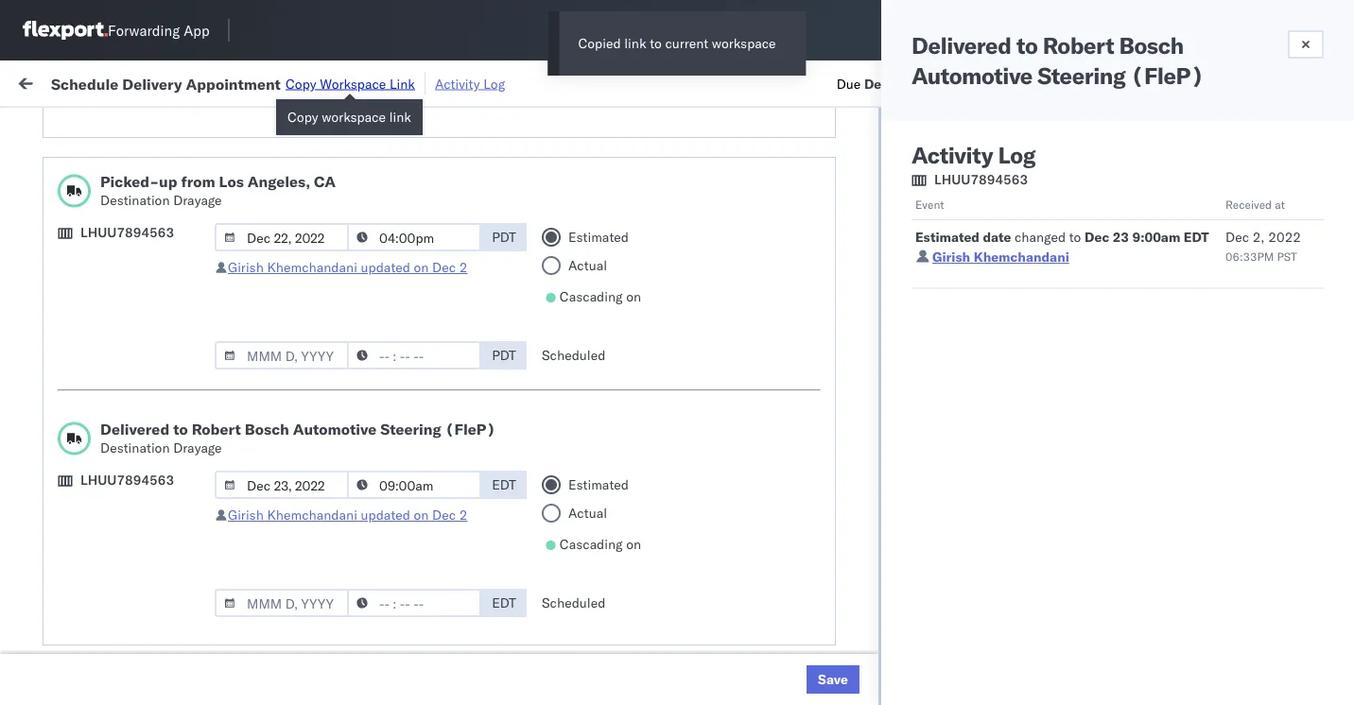 Task type: vqa. For each thing, say whether or not it's contained in the screenshot.
LHUU7894563, UETU5238478 corresponding to 1:59 AM CST, Dec 14, 2022
no



Task type: describe. For each thing, give the bounding box(es) containing it.
schedule pickup from los angeles, ca button for 11:59 pm pst, jan 12, 2023
[[43, 594, 269, 634]]

lhuu7894563 for picked-up from los angeles, ca
[[80, 224, 174, 241]]

12:00 am pdt, aug 19, 2022
[[304, 190, 488, 206]]

fcl for "schedule pickup from los angeles, ca" button related to 11:59 pm pst, dec 13, 2022
[[621, 481, 645, 497]]

copy inside schedule delivery appointment copy workspace link
[[286, 75, 316, 92]]

flex- for schedule pickup from los angeles, ca
[[1044, 273, 1085, 289]]

to inside the "delivered to robert bosch automotive steering (flep)"
[[1017, 31, 1038, 60]]

1 vertical spatial link
[[389, 109, 411, 125]]

flexport demo consignee for -
[[702, 190, 857, 206]]

edt for second -- : -- -- text field from the top of the page
[[492, 477, 516, 493]]

work inside button
[[205, 73, 238, 90]]

los inside the picked-up from los angeles, ca destination drayage
[[219, 172, 244, 191]]

pm right 11:00
[[345, 439, 365, 456]]

3 schedule pickup from los angeles, ca link from the top
[[43, 386, 269, 424]]

due
[[837, 75, 861, 91]]

upload customs clearance documents button for 11:00 pm pst, nov 8, 2022
[[43, 428, 269, 468]]

ready for work, blocked, in progress
[[144, 117, 342, 131]]

due dec 13, 11:59 pm
[[837, 75, 977, 91]]

0 vertical spatial edt
[[1184, 229, 1209, 245]]

name
[[735, 155, 765, 169]]

girish khemchandani button
[[932, 249, 1069, 265]]

app
[[184, 21, 210, 39]]

activity inside button
[[435, 75, 480, 92]]

1 horizontal spatial log
[[998, 141, 1035, 169]]

pdt, down the 12:00 am pdt, aug 19, 2022
[[369, 231, 399, 248]]

1 vertical spatial mode
[[1052, 285, 1081, 299]]

am for pst,
[[336, 564, 358, 581]]

los for 11:59 pm pst, jan 12, 2023 "schedule pickup from los angeles, ca" button
[[178, 595, 199, 612]]

link
[[389, 75, 415, 92]]

2 horizontal spatial client
[[1192, 285, 1222, 299]]

23, for jan
[[417, 647, 437, 664]]

2 11:59 pm pdt, nov 4, 2022 from the top
[[304, 273, 478, 289]]

copied link to current workspace
[[578, 35, 776, 52]]

pm right 8:30
[[336, 647, 357, 664]]

at for received
[[1275, 197, 1285, 211]]

3 schedule delivery appointment button from the top
[[43, 645, 233, 666]]

received at
[[1226, 197, 1285, 211]]

destination inside delivered to robert bosch automotive steering (flep) destination drayage
[[100, 440, 170, 456]]

2 -- : -- -- text field from the top
[[347, 471, 481, 499]]

pst
[[1277, 249, 1297, 263]]

id
[[1038, 155, 1049, 169]]

aug
[[403, 190, 428, 206]]

summary button
[[905, 160, 980, 216]]

fcl for second schedule delivery appointment button from the bottom of the page
[[621, 356, 645, 373]]

0 vertical spatial activity log
[[435, 75, 505, 92]]

schedule for "schedule pickup from los angeles, ca" button related to 11:59 pm pst, dec 13, 2022
[[43, 470, 99, 487]]

4, for second schedule delivery appointment link from the bottom
[[430, 356, 442, 373]]

06:33pm
[[1226, 249, 1274, 263]]

ca for 4th "schedule pickup from los angeles, ca" button from the bottom
[[43, 323, 61, 339]]

file down search shipments (/) text field
[[1032, 73, 1055, 90]]

0 vertical spatial lhuu7894563
[[934, 171, 1028, 188]]

upload for 12:00 am pdt, aug 19, 2022
[[43, 179, 86, 196]]

mode inside mode button
[[579, 155, 608, 169]]

schedule pickup from los angeles, ca link for 11:59 pm pdt, nov 4, 2022
[[43, 261, 269, 299]]

copy workspace link
[[287, 109, 411, 125]]

angeles, for confirm pickup from los angeles, ca button
[[195, 512, 247, 529]]

girish khemchandani updated on dec 2 button for ca
[[228, 259, 468, 276]]

1846748 for schedule delivery appointment
[[1085, 231, 1142, 248]]

workitem button
[[11, 150, 274, 169]]

los for 4th "schedule pickup from los angeles, ca" button from the bottom
[[178, 304, 199, 321]]

dec inside "dec 2, 2022 06:33pm pst"
[[1226, 229, 1249, 245]]

schedule for 11:59 pm pst, jan 12, 2023 "schedule pickup from los angeles, ca" button
[[43, 595, 99, 612]]

angeles, inside the picked-up from los angeles, ca destination drayage
[[248, 172, 310, 191]]

resize handle column header for deadline 'button'
[[480, 147, 503, 705]]

11:59 pm pst, dec 13, 2022
[[304, 481, 485, 497]]

--
[[825, 190, 841, 206]]

by:
[[68, 116, 87, 132]]

received
[[1226, 197, 1272, 211]]

from for 11:59 pm pst, jan 12, 2023 "schedule pickup from los angeles, ca" button
[[147, 595, 175, 612]]

pickup for 4:00 pm pst, dec 23, 2022
[[95, 512, 136, 529]]

girish khemchandani updated on dec 2 for steering
[[228, 507, 468, 523]]

shipment highlights
[[912, 236, 1040, 253]]

bosch ocean test link
[[906, 141, 1014, 160]]

pm down -- : -- -- text box
[[345, 273, 365, 289]]

1 vertical spatial copy
[[287, 109, 318, 125]]

automotive for delivered to robert bosch automotive steering (flep)
[[912, 61, 1032, 90]]

pdt, down -- : -- -- text box
[[369, 273, 399, 289]]

schedule for "schedule pickup from los angeles, ca" button corresponding to 11:59 pm pdt, nov 4, 2022
[[43, 262, 99, 279]]

priority shipment
[[912, 285, 1023, 299]]

pm up the 8:30 pm pst, jan 23, 2023 at left bottom
[[345, 606, 365, 622]]

activity log button
[[435, 72, 505, 95]]

filtered by:
[[19, 116, 87, 132]]

summary
[[912, 168, 973, 185]]

ocean fcl for second schedule delivery appointment button from the bottom of the page
[[579, 356, 645, 373]]

drayage inside the picked-up from los angeles, ca destination drayage
[[173, 192, 222, 209]]

highlights
[[976, 236, 1040, 253]]

Search Shipments (/) text field
[[992, 16, 1174, 44]]

message (3)
[[253, 73, 331, 90]]

7 fcl from the top
[[621, 647, 645, 664]]

ready
[[144, 117, 177, 131]]

save button
[[807, 666, 859, 694]]

los for "schedule pickup from los angeles, ca" button related to 11:59 pm pst, dec 13, 2022
[[178, 470, 199, 487]]

ocean fcl for confirm pickup from los angeles, ca button
[[579, 522, 645, 539]]

clearance for 11:00 pm pst, nov 8, 2022
[[146, 429, 207, 445]]

confirm for confirm delivery
[[43, 563, 92, 580]]

deadline button
[[295, 150, 484, 169]]

schedule pickup from los angeles, ca for 11:59 pm pst, dec 13, 2022
[[43, 470, 255, 506]]

copied
[[578, 35, 621, 52]]

3 schedule delivery appointment link from the top
[[43, 645, 233, 664]]

delivered for delivered to robert bosch automotive steering (flep)
[[912, 31, 1011, 60]]

3 resize handle column header from the left
[[547, 147, 569, 705]]

log inside button
[[483, 75, 505, 92]]

flex id button
[[1004, 150, 1137, 169]]

resize handle column header for 'workitem' button
[[270, 147, 293, 705]]

event
[[915, 197, 944, 211]]

confirm delivery button
[[43, 562, 144, 583]]

caiu7969337
[[1165, 189, 1254, 206]]

197
[[434, 73, 459, 90]]

bosch inside delivered to robert bosch automotive steering (flep) destination drayage
[[245, 420, 289, 439]]

jan for 12,
[[401, 606, 422, 622]]

6:00 am pst, dec 24, 2022
[[304, 564, 478, 581]]

hlxu6269489 for schedule delivery appointment
[[1266, 231, 1354, 247]]

schedule for third "schedule pickup from los angeles, ca" button from the top of the page
[[43, 387, 99, 404]]

account
[[922, 647, 972, 664]]

schedule for 1st schedule delivery appointment button from the bottom of the page
[[43, 646, 99, 663]]

8,
[[429, 439, 441, 456]]

pm up 11:00 pm pst, nov 8, 2022
[[345, 356, 365, 373]]

0 vertical spatial flex-
[[906, 122, 952, 141]]

consignee button
[[815, 150, 985, 169]]

8 resize handle column header from the left
[[1256, 147, 1278, 705]]

pm down the 12:00 am pdt, aug 19, 2022
[[345, 231, 365, 248]]

schedule delivery appointment for 1st schedule delivery appointment link from the top of the page
[[43, 230, 233, 247]]

karl
[[987, 647, 1011, 664]]

workspace
[[320, 75, 386, 92]]

ca for third "schedule pickup from los angeles, ca" button from the top of the page
[[43, 406, 61, 423]]

8:30 pm pst, jan 23, 2023
[[304, 647, 474, 664]]

delivery for 3rd schedule delivery appointment button from the bottom
[[103, 230, 151, 247]]

client order
[[1036, 168, 1072, 204]]

filtered
[[19, 116, 65, 132]]

am for pdt,
[[345, 190, 366, 206]]

from for "schedule pickup from los angeles, ca" button related to 11:59 pm pst, dec 13, 2022
[[147, 470, 175, 487]]

pickup for 11:59 pm pdt, nov 4, 2022
[[103, 262, 144, 279]]

current
[[665, 35, 708, 52]]

destination inside the picked-up from los angeles, ca destination drayage
[[100, 192, 170, 209]]

delivered to robert bosch automotive steering (flep)
[[912, 31, 1204, 90]]

2 schedule delivery appointment button from the top
[[43, 354, 233, 375]]

integration
[[825, 647, 890, 664]]

fcl for "schedule pickup from los angeles, ca" button corresponding to 11:59 pm pdt, nov 4, 2022
[[621, 273, 645, 289]]

-- : -- -- text field for ca
[[347, 341, 481, 370]]

robert for delivered to robert bosch automotive steering (flep)
[[1043, 31, 1114, 60]]

8:30
[[304, 647, 333, 664]]

angeles, for third "schedule pickup from los angeles, ca" button from the top of the page
[[203, 387, 255, 404]]

clearance for 12:00 am pdt, aug 19, 2022
[[146, 179, 207, 196]]

confirm pickup from los angeles, ca
[[43, 512, 247, 548]]

pm down 11:00 pm pst, nov 8, 2022
[[345, 481, 365, 497]]

in
[[282, 117, 292, 131]]

12,
[[425, 606, 446, 622]]

pdt, left aug
[[370, 190, 400, 206]]

cascading on for delivered to robert bosch automotive steering (flep)
[[560, 536, 641, 553]]

1889466
[[952, 122, 1018, 141]]

schedule pickup from los angeles, ca link for 11:59 pm pst, dec 13, 2022
[[43, 469, 269, 507]]

778
[[347, 73, 372, 90]]

flex-1889466 link
[[906, 122, 1018, 141]]

shipment
[[912, 236, 973, 253]]

2022 for the upload customs clearance documents link corresponding to 11:00 pm pst, nov 8, 2022
[[444, 439, 477, 456]]

9 resize handle column header from the left
[[1320, 147, 1343, 705]]

ocean fcl for 11:59 pm pst, jan 12, 2023 "schedule pickup from los angeles, ca" button
[[579, 606, 645, 622]]

changed
[[1015, 229, 1066, 245]]

upload for 11:00 pm pst, nov 8, 2022
[[43, 429, 86, 445]]

(3)
[[306, 73, 331, 90]]

1 vertical spatial activity log
[[912, 141, 1035, 169]]

fcl for 11:59 pm pst, jan 12, 2023 "schedule pickup from los angeles, ca" button
[[621, 606, 645, 622]]

3 schedule pickup from los angeles, ca from the top
[[43, 387, 255, 423]]

estimated for delivered to robert bosch automotive steering (flep)
[[568, 477, 629, 493]]

work inside button
[[988, 168, 1019, 185]]

consignee down consignee button
[[793, 190, 857, 206]]

demo for bookings test consignee
[[755, 606, 790, 622]]

pm up flex-1889466
[[956, 75, 977, 91]]

1 schedule delivery appointment link from the top
[[43, 229, 233, 248]]

0 vertical spatial link
[[624, 35, 646, 52]]

2022 inside "dec 2, 2022 06:33pm pst"
[[1268, 229, 1301, 245]]

confirm delivery link
[[43, 562, 144, 581]]

2022 for 1st schedule delivery appointment link from the top of the page
[[445, 231, 478, 248]]

flex
[[1014, 155, 1035, 169]]

778 at risk
[[347, 73, 413, 90]]

11:00
[[304, 439, 341, 456]]

ocean fcl for "schedule pickup from los angeles, ca" button corresponding to 11:59 pm pdt, nov 4, 2022
[[579, 273, 645, 289]]

shipment
[[966, 285, 1023, 299]]

ceau7522281, for schedule pickup from los angeles, ca
[[1165, 272, 1262, 289]]

2 schedule pickup from los angeles, ca link from the top
[[43, 303, 269, 341]]

9:00am
[[1132, 229, 1180, 245]]

jan for 23,
[[393, 647, 414, 664]]

documents for 11:00 pm pst, nov 8, 2022
[[43, 448, 112, 464]]

pdt for -- : -- -- text box
[[492, 229, 516, 245]]

client name
[[702, 155, 765, 169]]

resize handle column header for mode button
[[669, 147, 692, 705]]

message
[[253, 73, 306, 90]]

robert for delivered to robert bosch automotive steering (flep) destination drayage
[[192, 420, 241, 439]]

forwarding
[[108, 21, 180, 39]]

khemchandani for ca
[[267, 259, 357, 276]]

forwarding app link
[[23, 21, 210, 40]]

4:00
[[304, 522, 333, 539]]

-- : -- -- text field for steering
[[347, 589, 481, 617]]

scheduled for picked-up from los angeles, ca
[[542, 347, 606, 364]]

nov down -- : -- -- text box
[[402, 273, 426, 289]]

pst, for 11:00 pm pst, nov 8, 2022
[[369, 439, 398, 456]]

workitem
[[21, 155, 70, 169]]



Task type: locate. For each thing, give the bounding box(es) containing it.
upload customs clearance documents button up confirm pickup from los angeles, ca link
[[43, 428, 269, 468]]

girish khemchandani updated on dec 2
[[228, 259, 468, 276], [228, 507, 468, 523]]

-- : -- -- text field down 8,
[[347, 471, 481, 499]]

work
[[54, 69, 103, 95]]

1 customs from the top
[[90, 179, 143, 196]]

pickup
[[103, 262, 144, 279], [103, 304, 144, 321], [103, 387, 144, 404], [103, 470, 144, 487], [95, 512, 136, 529], [103, 595, 144, 612]]

2 customs from the top
[[90, 429, 143, 445]]

girish khemchandani updated on dec 2 button down -- : -- -- text box
[[228, 259, 468, 276]]

drayage inside delivered to robert bosch automotive steering (flep) destination drayage
[[173, 440, 222, 456]]

23, up 24,
[[421, 522, 441, 539]]

ceau7522281, up 06:33pm
[[1165, 231, 1262, 247]]

1 horizontal spatial (flep)
[[1131, 61, 1204, 90]]

3 schedule pickup from los angeles, ca button from the top
[[43, 386, 269, 426]]

0 horizontal spatial link
[[389, 109, 411, 125]]

picked-up from los angeles, ca destination drayage
[[100, 172, 336, 209]]

snoozed
[[391, 117, 435, 131]]

ceau7522281, for schedule delivery appointment
[[1165, 231, 1262, 247]]

mmm d, yyyy text field down 12:00
[[215, 223, 349, 252]]

appointment for second schedule delivery appointment link from the bottom
[[155, 355, 233, 372]]

angeles, for 4th "schedule pickup from los angeles, ca" button from the bottom
[[203, 304, 255, 321]]

0 vertical spatial robert
[[1043, 31, 1114, 60]]

5 resize handle column header from the left
[[792, 147, 815, 705]]

drayage up confirm pickup from los angeles, ca link
[[173, 440, 222, 456]]

angeles, for "schedule pickup from los angeles, ca" button related to 11:59 pm pst, dec 13, 2022
[[203, 470, 255, 487]]

1 vertical spatial 4,
[[430, 273, 442, 289]]

flex-1846748 down order at the right top of page
[[1044, 231, 1142, 248]]

0 horizontal spatial steering
[[380, 420, 441, 439]]

to inside delivered to robert bosch automotive steering (flep) destination drayage
[[173, 420, 188, 439]]

pst, down 11:59 pm pst, jan 12, 2023
[[360, 647, 389, 664]]

ceau7522281, down 06:33pm
[[1165, 272, 1262, 289]]

6 resize handle column header from the left
[[982, 147, 1004, 705]]

steering inside the "delivered to robert bosch automotive steering (flep)"
[[1038, 61, 1125, 90]]

1846748 down 23
[[1085, 273, 1142, 289]]

2 for steering
[[459, 507, 468, 523]]

1 actual from the top
[[568, 257, 607, 274]]

0 vertical spatial girish khemchandani updated on dec 2
[[228, 259, 468, 276]]

1 horizontal spatial client
[[1036, 168, 1072, 185]]

documents for 12:00 am pdt, aug 19, 2022
[[43, 198, 112, 215]]

2 updated from the top
[[361, 507, 410, 523]]

2 demo from the top
[[755, 606, 790, 622]]

pdt for -- : -- -- text field associated with ca
[[492, 347, 516, 364]]

0 vertical spatial activity
[[435, 75, 480, 92]]

-
[[825, 190, 833, 206], [833, 190, 841, 206], [975, 647, 983, 664]]

resize handle column header
[[270, 147, 293, 705], [480, 147, 503, 705], [547, 147, 569, 705], [669, 147, 692, 705], [792, 147, 815, 705], [982, 147, 1004, 705], [1133, 147, 1156, 705], [1256, 147, 1278, 705], [1320, 147, 1343, 705]]

appointment for first schedule delivery appointment link from the bottom
[[155, 646, 233, 663]]

0 horizontal spatial 13,
[[429, 481, 449, 497]]

1 vertical spatial 11:59 pm pdt, nov 4, 2022
[[304, 273, 478, 289]]

lhuu7894563 up confirm pickup from los angeles, ca
[[80, 472, 174, 488]]

bookings
[[825, 606, 880, 622]]

0 vertical spatial girish khemchandani updated on dec 2 button
[[228, 259, 468, 276]]

ceau7522281, hlxu6269489 for schedule delivery appointment
[[1165, 231, 1354, 247]]

3 4, from the top
[[430, 356, 442, 373]]

2 down 11:59 pm pst, dec 13, 2022
[[459, 507, 468, 523]]

Search Work text field
[[719, 68, 925, 96]]

4, down -- : -- -- text box
[[430, 273, 442, 289]]

1 pdt from the top
[[492, 229, 516, 245]]

nov left 8,
[[401, 439, 425, 456]]

1 vertical spatial actual
[[568, 505, 607, 522]]

0 horizontal spatial workspace
[[322, 109, 386, 125]]

2023 down 12,
[[441, 647, 474, 664]]

1 horizontal spatial work
[[988, 168, 1019, 185]]

0 vertical spatial 23,
[[421, 522, 441, 539]]

cascading for picked-up from los angeles, ca
[[560, 288, 623, 305]]

2 destination from the top
[[100, 440, 170, 456]]

:
[[435, 117, 439, 131]]

destination
[[100, 192, 170, 209], [100, 440, 170, 456]]

flexport demo consignee down name
[[702, 190, 857, 206]]

0 vertical spatial schedule delivery appointment button
[[43, 229, 233, 250]]

5 schedule pickup from los angeles, ca link from the top
[[43, 594, 269, 632]]

1 vertical spatial flexport demo consignee
[[702, 606, 857, 622]]

flex-1846748 down 23
[[1044, 273, 1142, 289]]

flexport for --
[[702, 190, 751, 206]]

girish up priority
[[932, 249, 970, 265]]

1 clearance from the top
[[146, 179, 207, 196]]

updated down 11:59 pm pst, dec 13, 2022
[[361, 507, 410, 523]]

test12345 down pst at top
[[1288, 273, 1354, 289]]

1 ceau7522281, hlxu6269489 from the top
[[1165, 231, 1354, 247]]

resize handle column header for consignee button
[[982, 147, 1004, 705]]

schedule pickup from los angeles, ca button for 11:59 pm pst, dec 13, 2022
[[43, 469, 269, 509]]

jan left 12,
[[401, 606, 422, 622]]

2 pdt from the top
[[492, 347, 516, 364]]

5 schedule pickup from los angeles, ca button from the top
[[43, 594, 269, 634]]

7 ocean fcl from the top
[[579, 647, 645, 664]]

1 1846748 from the top
[[1085, 231, 1142, 248]]

date
[[983, 229, 1011, 245]]

mmm d, yyyy text field up delivered to robert bosch automotive steering (flep) destination drayage
[[215, 341, 349, 370]]

steering up 11:00 pm pst, nov 8, 2022
[[380, 420, 441, 439]]

1 mmm d, yyyy text field from the top
[[215, 223, 349, 252]]

upload customs clearance documents button for 12:00 am pdt, aug 19, 2022
[[43, 178, 269, 218]]

1 vertical spatial workspace
[[322, 109, 386, 125]]

0 vertical spatial -- : -- -- text field
[[347, 341, 481, 370]]

0 vertical spatial ceau7522281,
[[1165, 231, 1262, 247]]

4 fcl from the top
[[621, 481, 645, 497]]

0 vertical spatial workspace
[[712, 35, 776, 52]]

4 schedule pickup from los angeles, ca from the top
[[43, 470, 255, 506]]

los
[[219, 172, 244, 191], [178, 262, 199, 279], [178, 304, 199, 321], [178, 387, 199, 404], [178, 470, 199, 487], [171, 512, 192, 529], [178, 595, 199, 612]]

flex- down order at the right top of page
[[1044, 231, 1085, 248]]

copy down message (3)
[[287, 109, 318, 125]]

1 demo from the top
[[755, 190, 790, 206]]

girish khemchandani updated on dec 2 for ca
[[228, 259, 468, 276]]

on
[[462, 73, 477, 90], [414, 259, 429, 276], [626, 288, 641, 305], [414, 507, 429, 523], [626, 536, 641, 553]]

pst, up 6:00 am pst, dec 24, 2022
[[360, 522, 389, 539]]

23, for dec
[[421, 522, 441, 539]]

2 vertical spatial schedule delivery appointment link
[[43, 645, 233, 664]]

actual for delivered to robert bosch automotive steering (flep)
[[568, 505, 607, 522]]

girish for steering
[[228, 507, 264, 523]]

0 vertical spatial automotive
[[912, 61, 1032, 90]]

3 fcl from the top
[[621, 356, 645, 373]]

1 vertical spatial 2023
[[441, 647, 474, 664]]

0 vertical spatial (flep)
[[1131, 61, 1204, 90]]

progress
[[295, 117, 342, 131]]

schedule delivery appointment for second schedule delivery appointment link from the bottom
[[43, 355, 233, 372]]

log right 197
[[483, 75, 505, 92]]

4 ocean fcl from the top
[[579, 481, 645, 497]]

los inside confirm pickup from los angeles, ca
[[171, 512, 192, 529]]

jan down 11:59 pm pst, jan 12, 2023
[[393, 647, 414, 664]]

2 schedule delivery appointment from the top
[[43, 355, 233, 372]]

2 down -- : -- -- text box
[[459, 259, 468, 276]]

cascading for delivered to robert bosch automotive steering (flep)
[[560, 536, 623, 553]]

integration test account - karl lagerfeld
[[825, 647, 1071, 664]]

-- : -- -- text field
[[347, 341, 481, 370], [347, 471, 481, 499], [347, 589, 481, 617]]

work left id in the top right of the page
[[988, 168, 1019, 185]]

0 horizontal spatial work
[[205, 73, 238, 90]]

1 documents from the top
[[43, 198, 112, 215]]

0 horizontal spatial activity
[[435, 75, 480, 92]]

1 vertical spatial upload
[[43, 429, 86, 445]]

schedule pickup from los angeles, ca link for 11:59 pm pst, jan 12, 2023
[[43, 594, 269, 632]]

edt
[[1184, 229, 1209, 245], [492, 477, 516, 493], [492, 595, 516, 611]]

1 cascading on from the top
[[560, 288, 641, 305]]

2 upload customs clearance documents button from the top
[[43, 428, 269, 468]]

2 schedule delivery appointment link from the top
[[43, 354, 233, 373]]

1 girish khemchandani updated on dec 2 from the top
[[228, 259, 468, 276]]

schedule pickup from los angeles, ca for 11:59 pm pdt, nov 4, 2022
[[43, 262, 255, 298]]

1 horizontal spatial delivered
[[912, 31, 1011, 60]]

3 -- : -- -- text field from the top
[[347, 589, 481, 617]]

flex- for schedule delivery appointment
[[1044, 231, 1085, 248]]

my
[[19, 69, 49, 95]]

confirm up confirm delivery
[[43, 512, 92, 529]]

destination up confirm pickup from los angeles, ca
[[100, 440, 170, 456]]

-- : -- -- text field
[[347, 223, 481, 252]]

lhuu7894563
[[934, 171, 1028, 188], [80, 224, 174, 241], [80, 472, 174, 488]]

demo left bookings
[[755, 606, 790, 622]]

ocean fcl for 3rd schedule delivery appointment button from the bottom
[[579, 231, 645, 248]]

1 vertical spatial 23,
[[417, 647, 437, 664]]

consignee up integration
[[793, 606, 857, 622]]

pst, down 11:00 pm pst, nov 8, 2022
[[369, 481, 398, 497]]

1 vertical spatial -- : -- -- text field
[[347, 471, 481, 499]]

1 schedule pickup from los angeles, ca button from the top
[[43, 261, 269, 301]]

4 schedule pickup from los angeles, ca button from the top
[[43, 469, 269, 509]]

1 4, from the top
[[430, 231, 442, 248]]

1 vertical spatial flex-
[[1044, 231, 1085, 248]]

7 resize handle column header from the left
[[1133, 147, 1156, 705]]

upload customs clearance documents link for 12:00 am pdt, aug 19, 2022
[[43, 178, 269, 216]]

0 vertical spatial drayage
[[173, 192, 222, 209]]

1 vertical spatial hlxu6269489
[[1266, 272, 1354, 289]]

test12345 for schedule pickup from los angeles, ca
[[1288, 273, 1354, 289]]

1 2 from the top
[[459, 259, 468, 276]]

4, up 8,
[[430, 356, 442, 373]]

23
[[1113, 229, 1129, 245]]

no
[[443, 117, 459, 131]]

1 flex-1846748 from the top
[[1044, 231, 1142, 248]]

1 vertical spatial schedule delivery appointment link
[[43, 354, 233, 373]]

1 horizontal spatial activity
[[912, 141, 993, 169]]

bosch ocean test
[[906, 142, 1014, 158], [825, 231, 933, 248], [825, 273, 933, 289], [825, 314, 933, 331], [825, 356, 933, 373], [825, 398, 933, 414], [825, 439, 933, 456], [825, 481, 933, 497], [825, 522, 933, 539], [825, 564, 933, 581]]

5 fcl from the top
[[621, 522, 645, 539]]

0 vertical spatial upload
[[43, 179, 86, 196]]

pst, up 11:59 pm pst, dec 13, 2022
[[369, 439, 398, 456]]

am right 12:00
[[345, 190, 366, 206]]

0 vertical spatial work
[[205, 73, 238, 90]]

pdt
[[492, 229, 516, 245], [492, 347, 516, 364]]

1 vertical spatial test12345
[[1288, 273, 1354, 289]]

delivered to robert bosch automotive steering (flep) destination drayage
[[100, 420, 496, 456]]

cascading on for picked-up from los angeles, ca
[[560, 288, 641, 305]]

lhuu7894563 down picked-
[[80, 224, 174, 241]]

0 vertical spatial 2023
[[449, 606, 482, 622]]

1 vertical spatial steering
[[380, 420, 441, 439]]

automotive inside the "delivered to robert bosch automotive steering (flep)"
[[912, 61, 1032, 90]]

2 for ca
[[459, 259, 468, 276]]

client inside button
[[1036, 168, 1072, 185]]

shipment highlights button
[[882, 217, 1354, 273]]

1 horizontal spatial at
[[1275, 197, 1285, 211]]

dec 2, 2022 06:33pm pst
[[1226, 229, 1301, 263]]

2 vertical spatial schedule delivery appointment
[[43, 646, 233, 663]]

0 horizontal spatial at
[[375, 73, 387, 90]]

mmm d, yyyy text field for -- : -- -- text box
[[215, 223, 349, 252]]

flexport
[[702, 190, 751, 206], [702, 606, 751, 622]]

robert inside the "delivered to robert bosch automotive steering (flep)"
[[1043, 31, 1114, 60]]

1 ceau7522281, from the top
[[1165, 231, 1262, 247]]

1 vertical spatial delivered
[[100, 420, 170, 439]]

2 vertical spatial 11:59 pm pdt, nov 4, 2022
[[304, 356, 478, 373]]

2 ceau7522281, from the top
[[1165, 272, 1262, 289]]

1 scheduled from the top
[[542, 347, 606, 364]]

4 schedule pickup from los angeles, ca link from the top
[[43, 469, 269, 507]]

client order button
[[1028, 160, 1082, 216]]

copy
[[286, 75, 316, 92], [287, 109, 318, 125]]

khemchandani down 12:00
[[267, 259, 357, 276]]

1 resize handle column header from the left
[[270, 147, 293, 705]]

confirm
[[43, 512, 92, 529], [43, 563, 92, 580]]

cascading
[[560, 288, 623, 305], [560, 536, 623, 553]]

1 destination from the top
[[100, 192, 170, 209]]

1 vertical spatial 2
[[459, 507, 468, 523]]

1 upload customs clearance documents from the top
[[43, 179, 207, 215]]

(flep) inside the "delivered to robert bosch automotive steering (flep)"
[[1131, 61, 1204, 90]]

1 vertical spatial demo
[[755, 606, 790, 622]]

1 upload customs clearance documents link from the top
[[43, 178, 269, 216]]

lagerfeld
[[1014, 647, 1071, 664]]

2 4, from the top
[[430, 273, 442, 289]]

1 vertical spatial girish khemchandani updated on dec 2
[[228, 507, 468, 523]]

import
[[159, 73, 202, 90]]

hlxu6269489 down pst at top
[[1266, 272, 1354, 289]]

1 horizontal spatial 13,
[[892, 75, 913, 91]]

2022 for the upload customs clearance documents link corresponding to 12:00 am pdt, aug 19, 2022
[[455, 190, 488, 206]]

lhuu7894563 down bosch ocean test link
[[934, 171, 1028, 188]]

steering
[[1038, 61, 1125, 90], [380, 420, 441, 439]]

upload customs clearance documents down 'workitem' button
[[43, 179, 207, 215]]

hlxu6269489 up pst at top
[[1266, 231, 1354, 247]]

2 1846748 from the top
[[1085, 273, 1142, 289]]

4:00 pm pst, dec 23, 2022
[[304, 522, 477, 539]]

snoozed : no
[[391, 117, 459, 131]]

bookings test consignee
[[825, 606, 975, 622]]

0 vertical spatial flexport demo consignee
[[702, 190, 857, 206]]

1 upload customs clearance documents button from the top
[[43, 178, 269, 218]]

girish khemchandani updated on dec 2 button
[[228, 259, 468, 276], [228, 507, 468, 523]]

2 actual from the top
[[568, 505, 607, 522]]

0 vertical spatial delivered
[[912, 31, 1011, 60]]

1 vertical spatial cascading
[[560, 536, 623, 553]]

client for client name
[[702, 155, 732, 169]]

pm right 4:00
[[336, 522, 357, 539]]

0 vertical spatial 2
[[459, 259, 468, 276]]

snooze
[[513, 155, 550, 169]]

ocean
[[947, 142, 985, 158], [579, 231, 617, 248], [865, 231, 904, 248], [579, 273, 617, 289], [865, 273, 904, 289], [865, 314, 904, 331], [579, 356, 617, 373], [865, 356, 904, 373], [865, 398, 904, 414], [865, 439, 904, 456], [579, 481, 617, 497], [865, 481, 904, 497], [579, 522, 617, 539], [865, 522, 904, 539], [865, 564, 904, 581], [579, 606, 617, 622], [579, 647, 617, 664]]

197 on track
[[434, 73, 511, 90]]

2 upload customs clearance documents from the top
[[43, 429, 207, 464]]

1 horizontal spatial workspace
[[712, 35, 776, 52]]

destination down picked-
[[100, 192, 170, 209]]

3 ocean fcl from the top
[[579, 356, 645, 373]]

consignee inside consignee button
[[825, 155, 879, 169]]

-- : -- -- text field down 24,
[[347, 589, 481, 617]]

confirm down confirm pickup from los angeles, ca
[[43, 563, 92, 580]]

0 horizontal spatial delivered
[[100, 420, 170, 439]]

6 ocean fcl from the top
[[579, 606, 645, 622]]

1 schedule pickup from los angeles, ca from the top
[[43, 262, 255, 298]]

lhuu7894563 for delivered to robert bosch automotive steering (flep)
[[80, 472, 174, 488]]

schedule pickup from los angeles, ca link
[[43, 261, 269, 299], [43, 303, 269, 341], [43, 386, 269, 424], [43, 469, 269, 507], [43, 594, 269, 632]]

0 vertical spatial confirm
[[43, 512, 92, 529]]

1846748 for schedule pickup from los angeles, ca
[[1085, 273, 1142, 289]]

0 vertical spatial jan
[[401, 606, 422, 622]]

at left risk
[[375, 73, 387, 90]]

drayage down up
[[173, 192, 222, 209]]

0 vertical spatial updated
[[361, 259, 410, 276]]

2 girish khemchandani updated on dec 2 button from the top
[[228, 507, 468, 523]]

schedule pickup from los angeles, ca for 11:59 pm pst, jan 12, 2023
[[43, 595, 255, 631]]

-- : -- -- text field up 8,
[[347, 341, 481, 370]]

girish khemchandani updated on dec 2 button down 11:59 pm pst, dec 13, 2022
[[228, 507, 468, 523]]

1 vertical spatial schedule delivery appointment
[[43, 355, 233, 372]]

2 schedule pickup from los angeles, ca button from the top
[[43, 303, 269, 343]]

6 fcl from the top
[[621, 606, 645, 622]]

from
[[181, 172, 215, 191], [147, 262, 175, 279], [147, 304, 175, 321], [147, 387, 175, 404], [147, 470, 175, 487], [139, 512, 167, 529], [147, 595, 175, 612]]

at right received
[[1275, 197, 1285, 211]]

nov down aug
[[402, 231, 426, 248]]

am right 6:00
[[336, 564, 358, 581]]

1 updated from the top
[[361, 259, 410, 276]]

2022
[[455, 190, 488, 206], [1268, 229, 1301, 245], [445, 231, 478, 248], [445, 273, 478, 289], [445, 356, 478, 373], [444, 439, 477, 456], [453, 481, 485, 497], [444, 522, 477, 539], [445, 564, 478, 581]]

1 flexport demo consignee from the top
[[702, 190, 857, 206]]

2 vertical spatial lhuu7894563
[[80, 472, 174, 488]]

4 mmm d, yyyy text field from the top
[[215, 589, 349, 617]]

1 fcl from the top
[[621, 231, 645, 248]]

khemchandani up 6:00
[[267, 507, 357, 523]]

2 ocean fcl from the top
[[579, 273, 645, 289]]

copy up 'in'
[[286, 75, 316, 92]]

1 vertical spatial destination
[[100, 440, 170, 456]]

fcl for 3rd schedule delivery appointment button from the bottom
[[621, 231, 645, 248]]

1 vertical spatial scheduled
[[542, 595, 606, 611]]

up
[[159, 172, 177, 191]]

consignee up account
[[912, 606, 975, 622]]

1 vertical spatial automotive
[[293, 420, 377, 439]]

deadline
[[304, 155, 350, 169]]

picked-
[[100, 172, 159, 191]]

bosch inside the "delivered to robert bosch automotive steering (flep)"
[[1119, 31, 1184, 60]]

ocean inside bosch ocean test link
[[947, 142, 985, 158]]

nov up 11:00 pm pst, nov 8, 2022
[[402, 356, 426, 373]]

0 vertical spatial 13,
[[892, 75, 913, 91]]

delivery for second schedule delivery appointment button from the bottom of the page
[[103, 355, 151, 372]]

0 vertical spatial customs
[[90, 179, 143, 196]]

2 resize handle column header from the left
[[480, 147, 503, 705]]

test12345
[[1288, 231, 1354, 248], [1288, 273, 1354, 289]]

actual for picked-up from los angeles, ca
[[568, 257, 607, 274]]

hlxu6269489 for schedule pickup from los angeles, ca
[[1266, 272, 1354, 289]]

file up "1889466"
[[1016, 75, 1039, 91]]

1 vertical spatial 1846748
[[1085, 273, 1142, 289]]

1 girish khemchandani updated on dec 2 button from the top
[[228, 259, 468, 276]]

1 vertical spatial jan
[[393, 647, 414, 664]]

from for "schedule pickup from los angeles, ca" button corresponding to 11:59 pm pdt, nov 4, 2022
[[147, 262, 175, 279]]

ceau7522281, hlxu6269489 for schedule pickup from los angeles, ca
[[1165, 272, 1354, 289]]

(flep) for delivered to robert bosch automotive steering (flep)
[[1131, 61, 1204, 90]]

steering for delivered to robert bosch automotive steering (flep)
[[1038, 61, 1125, 90]]

mmm d, yyyy text field for -- : -- -- text field associated with ca
[[215, 341, 349, 370]]

2,
[[1253, 229, 1265, 245]]

pdt, up 11:00 pm pst, nov 8, 2022
[[369, 356, 399, 373]]

confirm pickup from los angeles, ca button
[[43, 511, 269, 551]]

automotive up 11:00
[[293, 420, 377, 439]]

1 ocean fcl from the top
[[579, 231, 645, 248]]

2022 for confirm pickup from los angeles, ca link
[[444, 522, 477, 539]]

upload customs clearance documents link up confirm pickup from los angeles, ca link
[[43, 428, 269, 466]]

pst, for 6:00 am pst, dec 24, 2022
[[362, 564, 390, 581]]

1 cascading from the top
[[560, 288, 623, 305]]

test12345 up pst at top
[[1288, 231, 1354, 248]]

updated for ca
[[361, 259, 410, 276]]

workspace right current
[[712, 35, 776, 52]]

2 vertical spatial schedule delivery appointment button
[[43, 645, 233, 666]]

2 upload from the top
[[43, 429, 86, 445]]

4, for 1st schedule delivery appointment link from the top of the page
[[430, 231, 442, 248]]

ca inside confirm pickup from los angeles, ca
[[43, 531, 61, 548]]

risk
[[390, 73, 413, 90]]

schedule pickup from los angeles, ca button for 11:59 pm pdt, nov 4, 2022
[[43, 261, 269, 301]]

0 vertical spatial am
[[345, 190, 366, 206]]

5 schedule pickup from los angeles, ca from the top
[[43, 595, 255, 631]]

1 schedule delivery appointment from the top
[[43, 230, 233, 247]]

0 horizontal spatial (flep)
[[445, 420, 496, 439]]

12:00
[[304, 190, 341, 206]]

2 flex-1846748 from the top
[[1044, 273, 1142, 289]]

0 vertical spatial scheduled
[[542, 347, 606, 364]]

flexport demo consignee up save
[[702, 606, 857, 622]]

2 documents from the top
[[43, 448, 112, 464]]

delivery for 1st schedule delivery appointment button from the bottom of the page
[[103, 646, 151, 663]]

13, right due
[[892, 75, 913, 91]]

updated down -- : -- -- text box
[[361, 259, 410, 276]]

0 horizontal spatial robert
[[192, 420, 241, 439]]

girish khemchandani updated on dec 2 down -- : -- -- text box
[[228, 259, 468, 276]]

2 drayage from the top
[[173, 440, 222, 456]]

client inside button
[[702, 155, 732, 169]]

2 schedule pickup from los angeles, ca from the top
[[43, 304, 255, 339]]

0 vertical spatial pdt
[[492, 229, 516, 245]]

19,
[[431, 190, 452, 206]]

1 vertical spatial schedule delivery appointment button
[[43, 354, 233, 375]]

mode right snooze
[[579, 155, 608, 169]]

activity
[[435, 75, 480, 92], [912, 141, 993, 169]]

ymluw236
[[1288, 190, 1354, 206]]

test12345 for schedule delivery appointment
[[1288, 231, 1354, 248]]

2023 for 11:59 pm pst, jan 12, 2023
[[449, 606, 482, 622]]

ca for 11:59 pm pst, jan 12, 2023 "schedule pickup from los angeles, ca" button
[[43, 614, 61, 631]]

MMM D, YYYY text field
[[215, 223, 349, 252], [215, 341, 349, 370], [215, 471, 349, 499], [215, 589, 349, 617]]

1 11:59 pm pdt, nov 4, 2022 from the top
[[304, 231, 478, 248]]

link down link
[[389, 109, 411, 125]]

2 hlxu6269489 from the top
[[1266, 272, 1354, 289]]

link right copied
[[624, 35, 646, 52]]

1 test12345 from the top
[[1288, 231, 1354, 248]]

11:59 pm pdt, nov 4, 2022
[[304, 231, 478, 248], [304, 273, 478, 289], [304, 356, 478, 373]]

2 girish khemchandani updated on dec 2 from the top
[[228, 507, 468, 523]]

order
[[1036, 187, 1070, 204]]

priority
[[912, 285, 963, 299]]

documents
[[43, 198, 112, 215], [43, 448, 112, 464]]

customs for 11:00
[[90, 429, 143, 445]]

1 drayage from the top
[[173, 192, 222, 209]]

ca inside the picked-up from los angeles, ca destination drayage
[[314, 172, 336, 191]]

2 cascading on from the top
[[560, 536, 641, 553]]

1 vertical spatial documents
[[43, 448, 112, 464]]

angeles, for 11:59 pm pst, jan 12, 2023 "schedule pickup from los angeles, ca" button
[[203, 595, 255, 612]]

mmm d, yyyy text field down 6:00
[[215, 589, 349, 617]]

mmm d, yyyy text field down delivered to robert bosch automotive steering (flep) destination drayage
[[215, 471, 349, 499]]

2 confirm from the top
[[43, 563, 92, 580]]

steering down search shipments (/) text field
[[1038, 61, 1125, 90]]

schedule for second schedule delivery appointment button from the bottom of the page
[[43, 355, 99, 372]]

upload customs clearance documents link down 'workitem' button
[[43, 178, 269, 216]]

3 mmm d, yyyy text field from the top
[[215, 471, 349, 499]]

(flep) for delivered to robert bosch automotive steering (flep) destination drayage
[[445, 420, 496, 439]]

1 flexport from the top
[[702, 190, 751, 206]]

0 vertical spatial test12345
[[1288, 231, 1354, 248]]

los for third "schedule pickup from los angeles, ca" button from the top of the page
[[178, 387, 199, 404]]

4 resize handle column header from the left
[[669, 147, 692, 705]]

delivered inside delivered to robert bosch automotive steering (flep) destination drayage
[[100, 420, 170, 439]]

delivered inside the "delivered to robert bosch automotive steering (flep)"
[[912, 31, 1011, 60]]

11:59
[[916, 75, 953, 91], [304, 231, 341, 248], [304, 273, 341, 289], [304, 356, 341, 373], [304, 481, 341, 497], [304, 606, 341, 622]]

1 vertical spatial pdt
[[492, 347, 516, 364]]

at for 778
[[375, 73, 387, 90]]

schedule delivery appointment link
[[43, 229, 233, 248], [43, 354, 233, 373], [43, 645, 233, 664]]

(flep) inside delivered to robert bosch automotive steering (flep) destination drayage
[[445, 420, 496, 439]]

2 clearance from the top
[[146, 429, 207, 445]]

confirm inside confirm delivery link
[[43, 563, 92, 580]]

1846748 right changed
[[1085, 231, 1142, 248]]

0 horizontal spatial log
[[483, 75, 505, 92]]

track
[[481, 73, 511, 90]]

2 scheduled from the top
[[542, 595, 606, 611]]

angeles, for "schedule pickup from los angeles, ca" button corresponding to 11:59 pm pdt, nov 4, 2022
[[203, 262, 255, 279]]

demo down name
[[755, 190, 790, 206]]

angeles, inside confirm pickup from los angeles, ca
[[195, 512, 247, 529]]

girish down the picked-up from los angeles, ca destination drayage
[[228, 259, 264, 276]]

upload customs clearance documents
[[43, 179, 207, 215], [43, 429, 207, 464]]

flex id
[[1014, 155, 1049, 169]]

nov
[[402, 231, 426, 248], [402, 273, 426, 289], [402, 356, 426, 373], [401, 439, 425, 456]]

from inside confirm pickup from los angeles, ca
[[139, 512, 167, 529]]

0 horizontal spatial automotive
[[293, 420, 377, 439]]

work,
[[198, 117, 229, 131]]

from inside the picked-up from los angeles, ca destination drayage
[[181, 172, 215, 191]]

0 vertical spatial upload customs clearance documents
[[43, 179, 207, 215]]

1 horizontal spatial steering
[[1038, 61, 1125, 90]]

1 vertical spatial am
[[336, 564, 358, 581]]

1 schedule pickup from los angeles, ca link from the top
[[43, 261, 269, 299]]

1 schedule delivery appointment button from the top
[[43, 229, 233, 250]]

khemchandani down changed
[[974, 249, 1069, 265]]

automotive up flex-1889466
[[912, 61, 1032, 90]]

steering inside delivered to robert bosch automotive steering (flep) destination drayage
[[380, 420, 441, 439]]

from for confirm pickup from los angeles, ca button
[[139, 512, 167, 529]]

automotive inside delivered to robert bosch automotive steering (flep) destination drayage
[[293, 420, 377, 439]]

0 vertical spatial 4,
[[430, 231, 442, 248]]

consignee
[[825, 155, 879, 169], [793, 190, 857, 206], [793, 606, 857, 622], [912, 606, 975, 622]]

13, down 8,
[[429, 481, 449, 497]]

workspace down workspace
[[322, 109, 386, 125]]

pst, for 8:30 pm pst, jan 23, 2023
[[360, 647, 389, 664]]

0 vertical spatial copy
[[286, 75, 316, 92]]

2 test12345 from the top
[[1288, 273, 1354, 289]]

girish khemchandani updated on dec 2 down 11:59 pm pst, dec 13, 2022
[[228, 507, 468, 523]]

girish left 4:00
[[228, 507, 264, 523]]

ocean fcl for "schedule pickup from los angeles, ca" button related to 11:59 pm pst, dec 13, 2022
[[579, 481, 645, 497]]

girish khemchandani
[[932, 249, 1069, 265]]

customs for 12:00
[[90, 179, 143, 196]]

0 vertical spatial steering
[[1038, 61, 1125, 90]]

pst, down "4:00 pm pst, dec 23, 2022"
[[362, 564, 390, 581]]

confirm inside confirm pickup from los angeles, ca
[[43, 512, 92, 529]]

0 vertical spatial upload customs clearance documents button
[[43, 178, 269, 218]]

estimated for picked-up from los angeles, ca
[[568, 229, 629, 245]]

3 11:59 pm pdt, nov 4, 2022 from the top
[[304, 356, 478, 373]]

2023 right 12,
[[449, 606, 482, 622]]

upload customs clearance documents button down 'workitem' button
[[43, 178, 269, 218]]

2 fcl from the top
[[621, 273, 645, 289]]

11:59 pm pdt, nov 4, 2022 down the 12:00 am pdt, aug 19, 2022
[[304, 231, 478, 248]]

1 horizontal spatial link
[[624, 35, 646, 52]]

pickup for 11:59 pm pst, jan 12, 2023
[[103, 595, 144, 612]]

(flep)
[[1131, 61, 1204, 90], [445, 420, 496, 439]]

angeles,
[[248, 172, 310, 191], [203, 262, 255, 279], [203, 304, 255, 321], [203, 387, 255, 404], [203, 470, 255, 487], [195, 512, 247, 529], [203, 595, 255, 612]]

mode down estimated date changed to dec 23 9:00am edt in the right top of the page
[[1052, 285, 1081, 299]]

confirm for confirm pickup from los angeles, ca
[[43, 512, 92, 529]]

clearance
[[146, 179, 207, 196], [146, 429, 207, 445]]

1 vertical spatial lhuu7894563
[[80, 224, 174, 241]]

3 schedule delivery appointment from the top
[[43, 646, 233, 663]]

1 vertical spatial clearance
[[146, 429, 207, 445]]

los for confirm pickup from los angeles, ca button
[[171, 512, 192, 529]]

2 flexport demo consignee from the top
[[702, 606, 857, 622]]

1 vertical spatial upload customs clearance documents
[[43, 429, 207, 464]]

2 flexport from the top
[[702, 606, 751, 622]]

2 ceau7522281, hlxu6269489 from the top
[[1165, 272, 1354, 289]]

robert inside delivered to robert bosch automotive steering (flep) destination drayage
[[192, 420, 241, 439]]

pickup inside confirm pickup from los angeles, ca
[[95, 512, 136, 529]]

1 vertical spatial (flep)
[[445, 420, 496, 439]]

0 vertical spatial at
[[375, 73, 387, 90]]

1 vertical spatial flexport
[[702, 606, 751, 622]]

0 horizontal spatial client
[[702, 155, 732, 169]]

delivery for confirm delivery button
[[95, 563, 144, 580]]

resize handle column header for client name button in the right top of the page
[[792, 147, 815, 705]]

flexport. image
[[23, 21, 108, 40]]

flex- down estimated date changed to dec 23 9:00am edt in the right top of the page
[[1044, 273, 1085, 289]]



